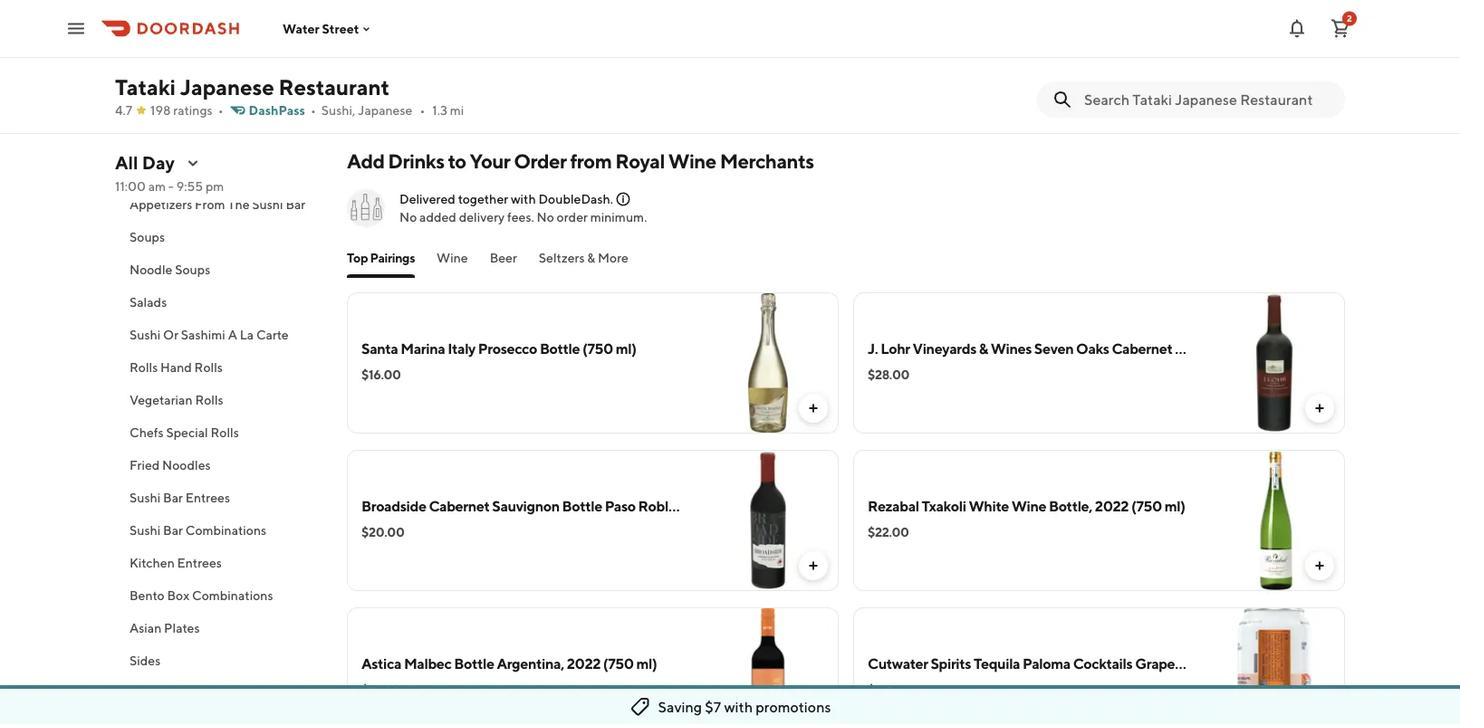 Task type: describe. For each thing, give the bounding box(es) containing it.
kitchen entrees
[[130, 556, 222, 571]]

9:55
[[176, 179, 203, 194]]

4.7
[[115, 103, 132, 118]]

astica
[[362, 656, 401, 673]]

0 horizontal spatial wine
[[437, 251, 468, 265]]

broadside cabernet sauvignon bottle paso robles, 2020 (750 ml)
[[362, 498, 781, 515]]

can
[[1205, 656, 1231, 673]]

carte
[[256, 328, 289, 342]]

sushi or sashimi a la carte
[[130, 328, 289, 342]]

2 • from the left
[[311, 103, 316, 118]]

2 items, open order cart image
[[1330, 18, 1352, 39]]

asian plates
[[130, 621, 200, 636]]

add
[[347, 149, 385, 173]]

chefs special rolls button
[[115, 417, 325, 449]]

1 no from the left
[[400, 210, 417, 225]]

green
[[392, 16, 432, 33]]

sushi for sushi or sashimi a la carte
[[130, 328, 161, 342]]

appetizers from the sushi bar
[[130, 197, 306, 212]]

vineyards
[[913, 340, 977, 357]]

top
[[347, 251, 368, 265]]

add item to cart image for santa marina italy prosecco bottle (750 ml)
[[806, 401, 821, 416]]

added
[[420, 210, 457, 225]]

cutwater spirits tequila paloma cocktails grapefruit can (12 oz) image
[[1204, 608, 1345, 726]]

santa marina italy prosecco bottle (750 ml) image
[[698, 293, 839, 434]]

seltzers & more button
[[539, 249, 629, 278]]

noodle soups button
[[115, 254, 325, 286]]

iced green tea
[[362, 16, 457, 33]]

1 vertical spatial sauvignon
[[492, 498, 560, 515]]

your
[[470, 149, 510, 173]]

$28.00
[[868, 367, 910, 382]]

sushi bar combinations
[[130, 523, 267, 538]]

1 horizontal spatial sauvignon
[[1175, 340, 1243, 357]]

• for 198 ratings •
[[218, 103, 223, 118]]

1.3
[[432, 103, 447, 118]]

11:00 am - 9:55 pm
[[115, 179, 224, 194]]

asian
[[130, 621, 162, 636]]

water street
[[283, 21, 359, 36]]

sides button
[[115, 645, 325, 678]]

tataki
[[115, 74, 176, 100]]

noodle
[[130, 262, 173, 277]]

rolls hand rolls
[[130, 360, 223, 375]]

am
[[148, 179, 166, 194]]

Item Search search field
[[1085, 90, 1331, 110]]

$22.00
[[868, 525, 909, 540]]

2 vertical spatial wine
[[1012, 498, 1047, 515]]

the
[[228, 197, 250, 212]]

delivered together with doubledash.
[[400, 192, 613, 207]]

kitchen
[[130, 556, 175, 571]]

kitchen entrees button
[[115, 547, 325, 580]]

rolls left hand
[[130, 360, 158, 375]]

rolls right hand
[[194, 360, 223, 375]]

desserts
[[130, 686, 179, 701]]

entrees inside sushi bar entrees button
[[185, 491, 230, 506]]

bento
[[130, 588, 165, 603]]

rolls down vegetarian rolls button
[[211, 425, 239, 440]]

soups button
[[115, 221, 325, 254]]

sushi right the
[[252, 197, 283, 212]]

cutwater spirits tequila paloma cocktails grapefruit can (12 oz)
[[868, 656, 1274, 673]]

marina
[[401, 340, 445, 357]]

0 vertical spatial bar
[[286, 197, 306, 212]]

bar for entrees
[[163, 491, 183, 506]]

fried noodles button
[[115, 449, 325, 482]]

sushi for sushi bar entrees
[[130, 491, 161, 506]]

dashpass
[[249, 103, 305, 118]]

vegetarian rolls
[[130, 393, 223, 408]]

11:00
[[115, 179, 146, 194]]

dashpass •
[[249, 103, 316, 118]]

vegetarian
[[130, 393, 193, 408]]

sushi bar entrees
[[130, 491, 230, 506]]

sushi bar combinations button
[[115, 515, 325, 547]]

bento box combinations button
[[115, 580, 325, 612]]

seven
[[1035, 340, 1074, 357]]

with for together
[[511, 192, 536, 207]]

prosecco
[[478, 340, 537, 357]]

day
[[142, 152, 175, 174]]

0 vertical spatial robles,
[[1322, 340, 1369, 357]]

rezabal txakoli white wine bottle, 2022 (750 ml) image
[[1204, 450, 1345, 592]]

paloma
[[1023, 656, 1071, 673]]

tea
[[435, 16, 457, 33]]

add item to cart image for sauvignon
[[1313, 401, 1327, 416]]

j. lohr vineyards & wines seven oaks cabernet sauvignon bottle paso robles, 2020 (750 ml)
[[868, 340, 1461, 357]]

lohr
[[881, 340, 910, 357]]

1 vertical spatial &
[[979, 340, 988, 357]]

ratings
[[173, 103, 213, 118]]

santa marina italy prosecco bottle (750 ml)
[[362, 340, 637, 357]]

1 horizontal spatial 2020
[[1372, 340, 1407, 357]]

a
[[228, 328, 237, 342]]

or
[[163, 328, 179, 342]]

1 vertical spatial cabernet
[[429, 498, 490, 515]]

soups inside 'soups' button
[[130, 230, 165, 245]]

rolls down the rolls hand rolls button
[[195, 393, 223, 408]]

1 horizontal spatial 2022
[[1095, 498, 1129, 515]]

rolls hand rolls button
[[115, 352, 325, 384]]

appetizers
[[130, 197, 192, 212]]

sushi,
[[321, 103, 356, 118]]

vegetarian rolls button
[[115, 384, 325, 417]]

j.
[[868, 340, 878, 357]]

to
[[448, 149, 466, 173]]

more
[[598, 251, 629, 265]]

seltzers
[[539, 251, 585, 265]]

appetizers from the sushi bar button
[[115, 188, 325, 221]]

• for sushi, japanese • 1.3 mi
[[420, 103, 425, 118]]

spirits
[[931, 656, 971, 673]]

add item to cart image for oz)
[[1313, 717, 1327, 726]]

cocktails
[[1073, 656, 1133, 673]]

santa
[[362, 340, 398, 357]]

add item to cart image for rezabal txakoli white wine bottle, 2022 (750 ml)
[[1313, 559, 1327, 574]]

malbec
[[404, 656, 452, 673]]

water
[[283, 21, 319, 36]]

-
[[168, 179, 174, 194]]

$5.00 for iced
[[362, 43, 396, 58]]



Task type: vqa. For each thing, say whether or not it's contained in the screenshot.
5th Delete recent search result icon from the top
no



Task type: locate. For each thing, give the bounding box(es) containing it.
all
[[115, 152, 138, 174]]

drinks
[[388, 149, 445, 173]]

0 vertical spatial 2020
[[1372, 340, 1407, 357]]

soups inside noodle soups 'button'
[[175, 262, 210, 277]]

hand
[[160, 360, 192, 375]]

combinations for bento box combinations
[[192, 588, 273, 603]]

sides
[[130, 654, 161, 669]]

1 horizontal spatial no
[[537, 210, 554, 225]]

add item to cart image for astica malbec bottle argentina, 2022 (750 ml)
[[806, 717, 821, 726]]

1 vertical spatial soups
[[175, 262, 210, 277]]

2022 right bottle,
[[1095, 498, 1129, 515]]

bar up kitchen entrees
[[163, 523, 183, 538]]

0 horizontal spatial 2020
[[689, 498, 724, 515]]

soups right the noodle
[[175, 262, 210, 277]]

1 horizontal spatial robles,
[[1322, 340, 1369, 357]]

bar down 'fried noodles'
[[163, 491, 183, 506]]

pm
[[206, 179, 224, 194]]

japanese right sushi,
[[358, 103, 413, 118]]

bar
[[286, 197, 306, 212], [163, 491, 183, 506], [163, 523, 183, 538]]

bottle
[[540, 340, 580, 357], [1245, 340, 1286, 357], [562, 498, 602, 515], [454, 656, 494, 673]]

0 horizontal spatial no
[[400, 210, 417, 225]]

box
[[167, 588, 190, 603]]

paso
[[1288, 340, 1319, 357], [605, 498, 636, 515]]

rolls
[[130, 360, 158, 375], [194, 360, 223, 375], [195, 393, 223, 408], [211, 425, 239, 440]]

0 horizontal spatial cabernet
[[429, 498, 490, 515]]

2 vertical spatial bar
[[163, 523, 183, 538]]

combinations for sushi bar combinations
[[185, 523, 267, 538]]

bar right the
[[286, 197, 306, 212]]

0 vertical spatial add item to cart image
[[1313, 401, 1327, 416]]

sushi or sashimi a la carte button
[[115, 319, 325, 352]]

icon image
[[347, 189, 385, 227]]

salads button
[[115, 286, 325, 319]]

asian plates button
[[115, 612, 325, 645]]

white
[[969, 498, 1009, 515]]

0 horizontal spatial &
[[587, 251, 595, 265]]

1 vertical spatial 2020
[[689, 498, 724, 515]]

sushi
[[252, 197, 283, 212], [130, 328, 161, 342], [130, 491, 161, 506], [130, 523, 161, 538]]

198 ratings •
[[151, 103, 223, 118]]

1 vertical spatial combinations
[[192, 588, 273, 603]]

doubledash.
[[539, 192, 613, 207]]

beer
[[490, 251, 517, 265]]

restaurant
[[279, 74, 390, 100]]

1 horizontal spatial soups
[[175, 262, 210, 277]]

noodle soups
[[130, 262, 210, 277]]

0 vertical spatial sauvignon
[[1175, 340, 1243, 357]]

add drinks to your order from royal wine merchants
[[347, 149, 814, 173]]

bento box combinations
[[130, 588, 273, 603]]

from
[[195, 197, 225, 212]]

$7
[[705, 699, 721, 716]]

& left more
[[587, 251, 595, 265]]

0 vertical spatial 2022
[[1095, 498, 1129, 515]]

0 horizontal spatial with
[[511, 192, 536, 207]]

no right the fees.
[[537, 210, 554, 225]]

combinations down sushi bar entrees button
[[185, 523, 267, 538]]

1 horizontal spatial paso
[[1288, 340, 1319, 357]]

desserts button
[[115, 678, 325, 710]]

1 • from the left
[[218, 103, 223, 118]]

special
[[166, 425, 208, 440]]

iced
[[362, 16, 390, 33]]

entrees up sushi bar combinations
[[185, 491, 230, 506]]

promotions
[[756, 699, 831, 716]]

order
[[514, 149, 567, 173]]

2
[[1347, 13, 1353, 24]]

sushi for sushi bar combinations
[[130, 523, 161, 538]]

seltzers & more
[[539, 251, 629, 265]]

oaks
[[1076, 340, 1110, 357]]

sushi inside 'button'
[[130, 328, 161, 342]]

chefs special rolls
[[130, 425, 239, 440]]

japanese for tataki
[[180, 74, 274, 100]]

$5.00 for cutwater
[[868, 683, 903, 698]]

combinations inside button
[[192, 588, 273, 603]]

0 horizontal spatial japanese
[[180, 74, 274, 100]]

0 horizontal spatial sauvignon
[[492, 498, 560, 515]]

cabernet right oaks
[[1112, 340, 1173, 357]]

$20.00
[[362, 525, 405, 540]]

1 vertical spatial entrees
[[177, 556, 222, 571]]

0 vertical spatial paso
[[1288, 340, 1319, 357]]

japanese
[[180, 74, 274, 100], [358, 103, 413, 118]]

0 vertical spatial wine
[[668, 149, 716, 173]]

sushi left or
[[130, 328, 161, 342]]

broadside cabernet sauvignon bottle paso robles, 2020 (750 ml) image
[[698, 450, 839, 592]]

198
[[151, 103, 171, 118]]

1 horizontal spatial cabernet
[[1112, 340, 1173, 357]]

add item to cart image
[[1313, 401, 1327, 416], [806, 559, 821, 574], [1313, 717, 1327, 726]]

oz)
[[1255, 656, 1274, 673]]

rezabal
[[868, 498, 919, 515]]

1 horizontal spatial with
[[724, 699, 753, 716]]

soups up the noodle
[[130, 230, 165, 245]]

1 vertical spatial add item to cart image
[[806, 559, 821, 574]]

sushi, japanese • 1.3 mi
[[321, 103, 464, 118]]

wine
[[668, 149, 716, 173], [437, 251, 468, 265], [1012, 498, 1047, 515]]

1 vertical spatial 2022
[[567, 656, 601, 673]]

no down the delivered
[[400, 210, 417, 225]]

with for $7
[[724, 699, 753, 716]]

2022 right "argentina,"
[[567, 656, 601, 673]]

&
[[587, 251, 595, 265], [979, 340, 988, 357]]

bar inside button
[[163, 523, 183, 538]]

saving
[[658, 699, 702, 716]]

sushi up kitchen at bottom
[[130, 523, 161, 538]]

2022
[[1095, 498, 1129, 515], [567, 656, 601, 673]]

top pairings
[[347, 251, 415, 265]]

combinations
[[185, 523, 267, 538], [192, 588, 273, 603]]

sushi down 'fried' at the left
[[130, 491, 161, 506]]

1 vertical spatial with
[[724, 699, 753, 716]]

1 horizontal spatial wine
[[668, 149, 716, 173]]

0 vertical spatial combinations
[[185, 523, 267, 538]]

pairings
[[370, 251, 415, 265]]

sushi inside button
[[130, 523, 161, 538]]

notification bell image
[[1287, 18, 1308, 39]]

combinations inside button
[[185, 523, 267, 538]]

water street button
[[283, 21, 374, 36]]

0 horizontal spatial paso
[[605, 498, 636, 515]]

menus image
[[186, 156, 200, 170]]

0 horizontal spatial •
[[218, 103, 223, 118]]

open menu image
[[65, 18, 87, 39]]

0 vertical spatial cabernet
[[1112, 340, 1173, 357]]

sashimi
[[181, 328, 225, 342]]

entrees down sushi bar combinations
[[177, 556, 222, 571]]

broadside
[[362, 498, 426, 515]]

salads
[[130, 295, 167, 310]]

• left 1.3
[[420, 103, 425, 118]]

j. lohr vineyards & wines seven oaks cabernet sauvignon bottle paso robles, 2020 (750 ml) image
[[1204, 293, 1345, 434]]

0 vertical spatial soups
[[130, 230, 165, 245]]

robles,
[[1322, 340, 1369, 357], [638, 498, 686, 515]]

2 horizontal spatial •
[[420, 103, 425, 118]]

cabernet
[[1112, 340, 1173, 357], [429, 498, 490, 515]]

bar for combinations
[[163, 523, 183, 538]]

entrees inside the kitchen entrees button
[[177, 556, 222, 571]]

& inside button
[[587, 251, 595, 265]]

wine right white
[[1012, 498, 1047, 515]]

sushi bar entrees button
[[115, 482, 325, 515]]

wine button
[[437, 249, 468, 278]]

0 horizontal spatial 2022
[[567, 656, 601, 673]]

& left the wines in the right top of the page
[[979, 340, 988, 357]]

wine down added
[[437, 251, 468, 265]]

argentina,
[[497, 656, 564, 673]]

1 vertical spatial robles,
[[638, 498, 686, 515]]

0 horizontal spatial robles,
[[638, 498, 686, 515]]

1 vertical spatial wine
[[437, 251, 468, 265]]

2 horizontal spatial wine
[[1012, 498, 1047, 515]]

saving $7 with promotions
[[658, 699, 831, 716]]

rezabal txakoli white wine bottle, 2022 (750 ml)
[[868, 498, 1186, 515]]

add item to cart image for ml)
[[806, 559, 821, 574]]

tataki japanese restaurant
[[115, 74, 390, 100]]

$16.00
[[362, 367, 401, 382]]

from
[[570, 149, 612, 173]]

2 no from the left
[[537, 210, 554, 225]]

• right ratings
[[218, 103, 223, 118]]

combinations down the kitchen entrees button
[[192, 588, 273, 603]]

3 • from the left
[[420, 103, 425, 118]]

astica malbec bottle argentina, 2022 (750 ml) image
[[698, 608, 839, 726]]

wine right royal
[[668, 149, 716, 173]]

0 vertical spatial entrees
[[185, 491, 230, 506]]

1 horizontal spatial •
[[311, 103, 316, 118]]

2 vertical spatial add item to cart image
[[1313, 717, 1327, 726]]

with right $7
[[724, 699, 753, 716]]

minimum.
[[590, 210, 647, 225]]

0 vertical spatial japanese
[[180, 74, 274, 100]]

0 horizontal spatial soups
[[130, 230, 165, 245]]

cabernet right broadside
[[429, 498, 490, 515]]

japanese for sushi,
[[358, 103, 413, 118]]

0 vertical spatial with
[[511, 192, 536, 207]]

txakoli
[[922, 498, 966, 515]]

japanese up ratings
[[180, 74, 274, 100]]

with up 'no added delivery fees. no order minimum.'
[[511, 192, 536, 207]]

(750
[[583, 340, 613, 357], [1410, 340, 1441, 357], [727, 498, 758, 515], [1132, 498, 1162, 515], [603, 656, 634, 673]]

fees.
[[507, 210, 534, 225]]

1 vertical spatial paso
[[605, 498, 636, 515]]

1 vertical spatial bar
[[163, 491, 183, 506]]

1 vertical spatial japanese
[[358, 103, 413, 118]]

delivered together with doubledash. image
[[615, 191, 631, 207]]

beer button
[[490, 249, 517, 278]]

$15.00
[[362, 683, 401, 698]]

fried noodles
[[130, 458, 211, 473]]

add item to cart image
[[1313, 77, 1327, 92], [806, 401, 821, 416], [1313, 559, 1327, 574], [806, 717, 821, 726]]

• left sushi,
[[311, 103, 316, 118]]

0 vertical spatial &
[[587, 251, 595, 265]]

1 horizontal spatial &
[[979, 340, 988, 357]]

1 horizontal spatial japanese
[[358, 103, 413, 118]]



